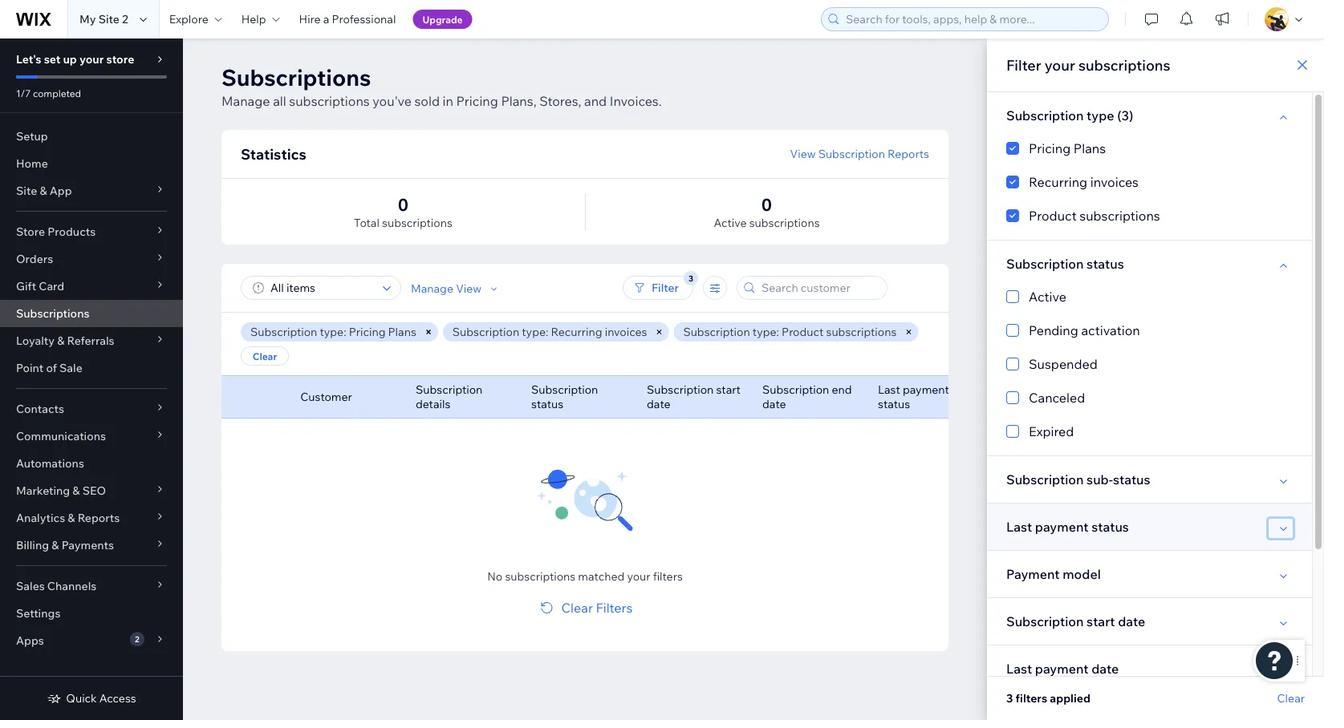 Task type: describe. For each thing, give the bounding box(es) containing it.
filter your subscriptions
[[1007, 56, 1171, 74]]

view subscription reports
[[790, 147, 929, 161]]

analytics & reports button
[[0, 505, 183, 532]]

pending
[[1029, 323, 1079, 339]]

reports for analytics & reports
[[78, 511, 120, 525]]

point of sale link
[[0, 355, 183, 382]]

& for analytics
[[68, 511, 75, 525]]

& for site
[[40, 184, 47, 198]]

subscriptions down the "search customer" field at top
[[826, 325, 897, 339]]

view inside 'view subscription reports' "button"
[[790, 147, 816, 161]]

analytics
[[16, 511, 65, 525]]

quick access
[[66, 692, 136, 706]]

clear filters
[[562, 600, 633, 616]]

apps
[[16, 634, 44, 648]]

marketing & seo
[[16, 484, 106, 498]]

sidebar element
[[0, 39, 183, 721]]

site & app
[[16, 184, 72, 198]]

settings
[[16, 607, 61, 621]]

0 horizontal spatial plans
[[388, 325, 416, 339]]

billing & payments button
[[0, 532, 183, 559]]

sales channels
[[16, 580, 97, 594]]

sales
[[16, 580, 45, 594]]

& for marketing
[[72, 484, 80, 498]]

loyalty & referrals button
[[0, 327, 183, 355]]

type for subscription type : product subscriptions
[[753, 325, 777, 339]]

recurring invoices
[[1029, 174, 1139, 190]]

clear filters button
[[537, 599, 633, 618]]

site & app button
[[0, 177, 183, 205]]

last payment date
[[1007, 661, 1119, 677]]

& for billing
[[52, 539, 59, 553]]

loyalty & referrals
[[16, 334, 114, 348]]

0 vertical spatial payment
[[903, 383, 949, 397]]

automations link
[[0, 450, 183, 478]]

1 vertical spatial start
[[1087, 614, 1115, 630]]

(3)
[[1117, 108, 1134, 124]]

let's
[[16, 52, 41, 66]]

gift card
[[16, 279, 64, 293]]

0 vertical spatial 2
[[122, 12, 128, 26]]

view subscription reports button
[[790, 147, 929, 161]]

invoices.
[[610, 93, 662, 109]]

subscriptions for subscriptions
[[16, 307, 89, 321]]

1/7 completed
[[16, 87, 81, 99]]

invoices inside option
[[1091, 174, 1139, 190]]

1 horizontal spatial subscription start date
[[1007, 614, 1146, 630]]

Recurring invoices checkbox
[[1007, 173, 1293, 192]]

quick
[[66, 692, 97, 706]]

store
[[106, 52, 134, 66]]

product subscriptions
[[1029, 208, 1160, 224]]

payment model
[[1007, 567, 1101, 583]]

manage view button
[[411, 282, 501, 296]]

: for : product subscriptions
[[777, 325, 779, 339]]

subscriptions manage all subscriptions you've sold in pricing plans, stores, and invoices.
[[222, 63, 662, 109]]

1 vertical spatial last
[[1007, 519, 1032, 535]]

filters
[[596, 600, 633, 616]]

0 vertical spatial subscription status
[[1007, 256, 1124, 272]]

subscriptions inside 0 total subscriptions
[[382, 216, 453, 230]]

activation
[[1081, 323, 1140, 339]]

completed
[[33, 87, 81, 99]]

in
[[443, 93, 453, 109]]

0 vertical spatial last
[[878, 383, 900, 397]]

channels
[[47, 580, 97, 594]]

set
[[44, 52, 60, 66]]

Active checkbox
[[1007, 287, 1293, 307]]

Search for tools, apps, help & more... field
[[841, 8, 1104, 31]]

pending activation
[[1029, 323, 1140, 339]]

contacts
[[16, 402, 64, 416]]

stores,
[[539, 93, 581, 109]]

Suspended checkbox
[[1007, 355, 1293, 374]]

upgrade button
[[413, 10, 472, 29]]

matched
[[578, 570, 625, 584]]

1 vertical spatial last payment status
[[1007, 519, 1129, 535]]

type for subscription type : recurring invoices
[[522, 325, 546, 339]]

1 vertical spatial clear button
[[1277, 692, 1305, 706]]

card
[[39, 279, 64, 293]]

subscriptions inside subscriptions manage all subscriptions you've sold in pricing plans, stores, and invoices.
[[289, 93, 370, 109]]

canceled
[[1029, 390, 1085, 406]]

upgrade
[[423, 13, 463, 25]]

0 horizontal spatial recurring
[[551, 325, 602, 339]]

Search customer field
[[757, 277, 882, 299]]

subscription end date
[[763, 383, 852, 411]]

hire a professional link
[[289, 0, 406, 39]]

Pending activation checkbox
[[1007, 321, 1293, 340]]

0 vertical spatial subscription start date
[[647, 383, 741, 411]]

help
[[241, 12, 266, 26]]

statistics
[[241, 145, 306, 163]]

product inside option
[[1029, 208, 1077, 224]]

1 vertical spatial subscription status
[[531, 383, 598, 411]]

manage inside popup button
[[411, 282, 453, 296]]

no subscriptions matched your filters
[[487, 570, 683, 584]]

type for subscription type : pricing plans
[[320, 325, 344, 339]]

3
[[1007, 692, 1013, 706]]

your for store
[[79, 52, 104, 66]]

0 vertical spatial filters
[[653, 570, 683, 584]]

active inside 0 active subscriptions
[[714, 216, 747, 230]]

plans,
[[501, 93, 537, 109]]

0 total subscriptions
[[354, 194, 453, 230]]

subscription type (3)
[[1007, 108, 1134, 124]]

customer
[[300, 390, 352, 404]]

store products button
[[0, 218, 183, 246]]

sale
[[59, 361, 83, 375]]

details
[[416, 397, 451, 411]]

pricing inside "option"
[[1029, 140, 1071, 157]]

pricing plans
[[1029, 140, 1106, 157]]

date inside subscription end date
[[763, 397, 786, 411]]

2 vertical spatial payment
[[1035, 661, 1089, 677]]

0 vertical spatial start
[[716, 383, 741, 397]]

setup link
[[0, 123, 183, 150]]

subscriptions inside 0 active subscriptions
[[749, 216, 820, 230]]

a
[[323, 12, 329, 26]]

reports for view subscription reports
[[888, 147, 929, 161]]

help button
[[232, 0, 289, 39]]

settings link
[[0, 600, 183, 628]]

Expired checkbox
[[1007, 422, 1293, 441]]

orders button
[[0, 246, 183, 273]]

you've
[[373, 93, 412, 109]]

billing & payments
[[16, 539, 114, 553]]

hire a professional
[[299, 12, 396, 26]]

point
[[16, 361, 44, 375]]

subscription details
[[416, 383, 483, 411]]

orders
[[16, 252, 53, 266]]

2 vertical spatial clear
[[1277, 692, 1305, 706]]

end
[[832, 383, 852, 397]]

site inside popup button
[[16, 184, 37, 198]]



Task type: vqa. For each thing, say whether or not it's contained in the screenshot.
COMPLETING at the left top of the page
no



Task type: locate. For each thing, give the bounding box(es) containing it.
1 vertical spatial product
[[782, 325, 824, 339]]

0 horizontal spatial filters
[[653, 570, 683, 584]]

subscriptions down card at left
[[16, 307, 89, 321]]

last payment status right end
[[878, 383, 949, 411]]

last up payment
[[1007, 519, 1032, 535]]

view
[[790, 147, 816, 161], [456, 282, 482, 296]]

1 vertical spatial invoices
[[605, 325, 647, 339]]

& for loyalty
[[57, 334, 65, 348]]

subscription inside "button"
[[818, 147, 885, 161]]

start left subscription end date
[[716, 383, 741, 397]]

1 horizontal spatial subscription status
[[1007, 256, 1124, 272]]

1 vertical spatial clear
[[562, 600, 593, 616]]

0 vertical spatial invoices
[[1091, 174, 1139, 190]]

your right "matched"
[[627, 570, 651, 584]]

all
[[273, 93, 286, 109]]

1 vertical spatial payment
[[1035, 519, 1089, 535]]

2 horizontal spatial :
[[777, 325, 779, 339]]

let's set up your store
[[16, 52, 134, 66]]

my site 2
[[79, 12, 128, 26]]

& right loyalty
[[57, 334, 65, 348]]

0 horizontal spatial clear button
[[241, 347, 289, 366]]

subscriptions link
[[0, 300, 183, 327]]

invoices
[[1091, 174, 1139, 190], [605, 325, 647, 339]]

0 horizontal spatial :
[[344, 325, 346, 339]]

explore
[[169, 12, 208, 26]]

1 horizontal spatial your
[[627, 570, 651, 584]]

up
[[63, 52, 77, 66]]

plans inside "option"
[[1074, 140, 1106, 157]]

communications
[[16, 429, 106, 443]]

status
[[1087, 256, 1124, 272], [531, 397, 564, 411], [878, 397, 910, 411], [1113, 472, 1151, 488], [1092, 519, 1129, 535]]

0 vertical spatial product
[[1029, 208, 1077, 224]]

1 vertical spatial filter
[[652, 281, 679, 295]]

subscription type : pricing plans
[[250, 325, 416, 339]]

3 : from the left
[[777, 325, 779, 339]]

last payment status down subscription sub-status
[[1007, 519, 1129, 535]]

gift card button
[[0, 273, 183, 300]]

access
[[99, 692, 136, 706]]

product down recurring invoices
[[1029, 208, 1077, 224]]

type for subscription type (3)
[[1087, 108, 1115, 124]]

0 vertical spatial last payment status
[[878, 383, 949, 411]]

1 horizontal spatial product
[[1029, 208, 1077, 224]]

plans up recurring invoices
[[1074, 140, 1106, 157]]

1 : from the left
[[344, 325, 346, 339]]

last payment status
[[878, 383, 949, 411], [1007, 519, 1129, 535]]

your right up
[[79, 52, 104, 66]]

1 horizontal spatial site
[[98, 12, 120, 26]]

payments
[[62, 539, 114, 553]]

0 vertical spatial manage
[[222, 93, 270, 109]]

1 vertical spatial view
[[456, 282, 482, 296]]

0 active subscriptions
[[714, 194, 820, 230]]

0 horizontal spatial invoices
[[605, 325, 647, 339]]

1 vertical spatial subscriptions
[[16, 307, 89, 321]]

subscriptions inside the sidebar "element"
[[16, 307, 89, 321]]

1 horizontal spatial 2
[[135, 635, 139, 645]]

view inside manage view popup button
[[456, 282, 482, 296]]

last right end
[[878, 383, 900, 397]]

subscription inside subscription end date
[[763, 383, 829, 397]]

contacts button
[[0, 396, 183, 423]]

automations
[[16, 457, 84, 471]]

gift
[[16, 279, 36, 293]]

manage view
[[411, 282, 482, 296]]

3 filters applied
[[1007, 692, 1091, 706]]

0
[[398, 194, 409, 215], [762, 194, 772, 215]]

0 horizontal spatial last payment status
[[878, 383, 949, 411]]

home
[[16, 157, 48, 171]]

subscriptions right the no
[[505, 570, 576, 584]]

0 inside 0 total subscriptions
[[398, 194, 409, 215]]

billing
[[16, 539, 49, 553]]

pricing
[[456, 93, 498, 109], [1029, 140, 1071, 157], [349, 325, 386, 339]]

1 vertical spatial manage
[[411, 282, 453, 296]]

filter for filter your subscriptions
[[1007, 56, 1042, 74]]

0 horizontal spatial pricing
[[349, 325, 386, 339]]

subscription type : product subscriptions
[[683, 325, 897, 339]]

subscriptions right total
[[382, 216, 453, 230]]

sold
[[415, 93, 440, 109]]

1 vertical spatial active
[[1029, 289, 1067, 305]]

1 vertical spatial recurring
[[551, 325, 602, 339]]

Pricing Plans checkbox
[[1007, 139, 1293, 158]]

and
[[584, 93, 607, 109]]

subscriptions up (3)
[[1079, 56, 1171, 74]]

&
[[40, 184, 47, 198], [57, 334, 65, 348], [72, 484, 80, 498], [68, 511, 75, 525], [52, 539, 59, 553]]

2 horizontal spatial pricing
[[1029, 140, 1071, 157]]

active
[[714, 216, 747, 230], [1029, 289, 1067, 305]]

filter for filter
[[652, 281, 679, 295]]

1 horizontal spatial last payment status
[[1007, 519, 1129, 535]]

2
[[122, 12, 128, 26], [135, 635, 139, 645]]

& up billing & payments
[[68, 511, 75, 525]]

0 horizontal spatial site
[[16, 184, 37, 198]]

2 inside the sidebar "element"
[[135, 635, 139, 645]]

0 horizontal spatial active
[[714, 216, 747, 230]]

0 horizontal spatial subscription status
[[531, 383, 598, 411]]

1 horizontal spatial reports
[[888, 147, 929, 161]]

0 horizontal spatial 2
[[122, 12, 128, 26]]

Unsaved view field
[[266, 277, 378, 299]]

invoices up the product subscriptions
[[1091, 174, 1139, 190]]

payment
[[903, 383, 949, 397], [1035, 519, 1089, 535], [1035, 661, 1089, 677]]

0 for 0 active subscriptions
[[762, 194, 772, 215]]

invoices down filter button
[[605, 325, 647, 339]]

filter inside button
[[652, 281, 679, 295]]

0 vertical spatial filter
[[1007, 56, 1042, 74]]

0 vertical spatial view
[[790, 147, 816, 161]]

0 horizontal spatial product
[[782, 325, 824, 339]]

site
[[98, 12, 120, 26], [16, 184, 37, 198]]

pricing right in
[[456, 93, 498, 109]]

2 horizontal spatial clear
[[1277, 692, 1305, 706]]

& inside popup button
[[72, 484, 80, 498]]

pricing down unsaved view field
[[349, 325, 386, 339]]

referrals
[[67, 334, 114, 348]]

2 vertical spatial last
[[1007, 661, 1032, 677]]

0 horizontal spatial reports
[[78, 511, 120, 525]]

1 horizontal spatial subscriptions
[[222, 63, 371, 91]]

point of sale
[[16, 361, 83, 375]]

filter
[[1007, 56, 1042, 74], [652, 281, 679, 295]]

filters right "matched"
[[653, 570, 683, 584]]

1 vertical spatial site
[[16, 184, 37, 198]]

professional
[[332, 12, 396, 26]]

communications button
[[0, 423, 183, 450]]

plans down manage view at the top left of page
[[388, 325, 416, 339]]

0 for 0 total subscriptions
[[398, 194, 409, 215]]

0 horizontal spatial manage
[[222, 93, 270, 109]]

0 horizontal spatial start
[[716, 383, 741, 397]]

& right billing
[[52, 539, 59, 553]]

2 right my
[[122, 12, 128, 26]]

start down model
[[1087, 614, 1115, 630]]

recurring
[[1029, 174, 1088, 190], [551, 325, 602, 339]]

payment
[[1007, 567, 1060, 583]]

0 vertical spatial site
[[98, 12, 120, 26]]

Product subscriptions checkbox
[[1007, 206, 1293, 226]]

0 horizontal spatial subscription start date
[[647, 383, 741, 411]]

suspended
[[1029, 356, 1098, 372]]

& left "app"
[[40, 184, 47, 198]]

1 horizontal spatial clear
[[562, 600, 593, 616]]

reports inside dropdown button
[[78, 511, 120, 525]]

1 vertical spatial subscription start date
[[1007, 614, 1146, 630]]

1 vertical spatial 2
[[135, 635, 139, 645]]

: for : pricing plans
[[344, 325, 346, 339]]

0 horizontal spatial filter
[[652, 281, 679, 295]]

subscriptions for subscriptions manage all subscriptions you've sold in pricing plans, stores, and invoices.
[[222, 63, 371, 91]]

active inside checkbox
[[1029, 289, 1067, 305]]

1 horizontal spatial pricing
[[456, 93, 498, 109]]

subscription status down subscription type : recurring invoices
[[531, 383, 598, 411]]

0 horizontal spatial clear
[[253, 350, 277, 362]]

subscription status down the product subscriptions
[[1007, 256, 1124, 272]]

2 0 from the left
[[762, 194, 772, 215]]

quick access button
[[47, 692, 136, 706]]

expired
[[1029, 424, 1074, 440]]

site right my
[[98, 12, 120, 26]]

subscriptions up all
[[222, 63, 371, 91]]

1 vertical spatial filters
[[1016, 692, 1048, 706]]

start
[[716, 383, 741, 397], [1087, 614, 1115, 630]]

Canceled checkbox
[[1007, 388, 1293, 408]]

1 horizontal spatial :
[[546, 325, 549, 339]]

pricing inside subscriptions manage all subscriptions you've sold in pricing plans, stores, and invoices.
[[456, 93, 498, 109]]

your
[[79, 52, 104, 66], [1045, 56, 1075, 74], [627, 570, 651, 584]]

reports
[[888, 147, 929, 161], [78, 511, 120, 525]]

filters right 3
[[1016, 692, 1048, 706]]

1 horizontal spatial filters
[[1016, 692, 1048, 706]]

: for : recurring invoices
[[546, 325, 549, 339]]

manage
[[222, 93, 270, 109], [411, 282, 453, 296]]

0 vertical spatial active
[[714, 216, 747, 230]]

1 vertical spatial reports
[[78, 511, 120, 525]]

& left seo
[[72, 484, 80, 498]]

loyalty
[[16, 334, 55, 348]]

subscriptions up the "search customer" field at top
[[749, 216, 820, 230]]

marketing & seo button
[[0, 478, 183, 505]]

1 horizontal spatial manage
[[411, 282, 453, 296]]

1 horizontal spatial recurring
[[1029, 174, 1088, 190]]

1 horizontal spatial view
[[790, 147, 816, 161]]

your up subscription type (3) at the top right
[[1045, 56, 1075, 74]]

subscriptions inside subscriptions manage all subscriptions you've sold in pricing plans, stores, and invoices.
[[222, 63, 371, 91]]

0 vertical spatial subscriptions
[[222, 63, 371, 91]]

2 vertical spatial pricing
[[349, 325, 386, 339]]

0 inside 0 active subscriptions
[[762, 194, 772, 215]]

2 : from the left
[[546, 325, 549, 339]]

0 horizontal spatial view
[[456, 282, 482, 296]]

1 horizontal spatial 0
[[762, 194, 772, 215]]

total
[[354, 216, 380, 230]]

manage inside subscriptions manage all subscriptions you've sold in pricing plans, stores, and invoices.
[[222, 93, 270, 109]]

0 horizontal spatial your
[[79, 52, 104, 66]]

clear inside clear filters button
[[562, 600, 593, 616]]

0 vertical spatial plans
[[1074, 140, 1106, 157]]

1 horizontal spatial filter
[[1007, 56, 1042, 74]]

site down home
[[16, 184, 37, 198]]

no
[[487, 570, 503, 584]]

seo
[[82, 484, 106, 498]]

0 vertical spatial recurring
[[1029, 174, 1088, 190]]

subscription start date
[[647, 383, 741, 411], [1007, 614, 1146, 630]]

subscriptions inside option
[[1080, 208, 1160, 224]]

1 vertical spatial pricing
[[1029, 140, 1071, 157]]

2 down settings link
[[135, 635, 139, 645]]

pricing down subscription type (3) at the top right
[[1029, 140, 1071, 157]]

subscriptions right all
[[289, 93, 370, 109]]

applied
[[1050, 692, 1091, 706]]

subscription sub-status
[[1007, 472, 1151, 488]]

home link
[[0, 150, 183, 177]]

1 horizontal spatial active
[[1029, 289, 1067, 305]]

last up 3
[[1007, 661, 1032, 677]]

0 vertical spatial clear button
[[241, 347, 289, 366]]

app
[[50, 184, 72, 198]]

2 horizontal spatial your
[[1045, 56, 1075, 74]]

product down the "search customer" field at top
[[782, 325, 824, 339]]

1 horizontal spatial plans
[[1074, 140, 1106, 157]]

setup
[[16, 129, 48, 143]]

your for filters
[[627, 570, 651, 584]]

your inside the sidebar "element"
[[79, 52, 104, 66]]

0 vertical spatial reports
[[888, 147, 929, 161]]

1 horizontal spatial clear button
[[1277, 692, 1305, 706]]

reports inside "button"
[[888, 147, 929, 161]]

1 horizontal spatial start
[[1087, 614, 1115, 630]]

0 horizontal spatial 0
[[398, 194, 409, 215]]

type
[[1087, 108, 1115, 124], [320, 325, 344, 339], [522, 325, 546, 339], [753, 325, 777, 339]]

0 horizontal spatial subscriptions
[[16, 307, 89, 321]]

products
[[48, 225, 96, 239]]

1 vertical spatial plans
[[388, 325, 416, 339]]

1 horizontal spatial invoices
[[1091, 174, 1139, 190]]

0 vertical spatial pricing
[[456, 93, 498, 109]]

recurring inside option
[[1029, 174, 1088, 190]]

model
[[1063, 567, 1101, 583]]

subscription type : recurring invoices
[[453, 325, 647, 339]]

1 0 from the left
[[398, 194, 409, 215]]

marketing
[[16, 484, 70, 498]]

subscriptions down the "recurring invoices" option
[[1080, 208, 1160, 224]]

1/7
[[16, 87, 31, 99]]

0 vertical spatial clear
[[253, 350, 277, 362]]



